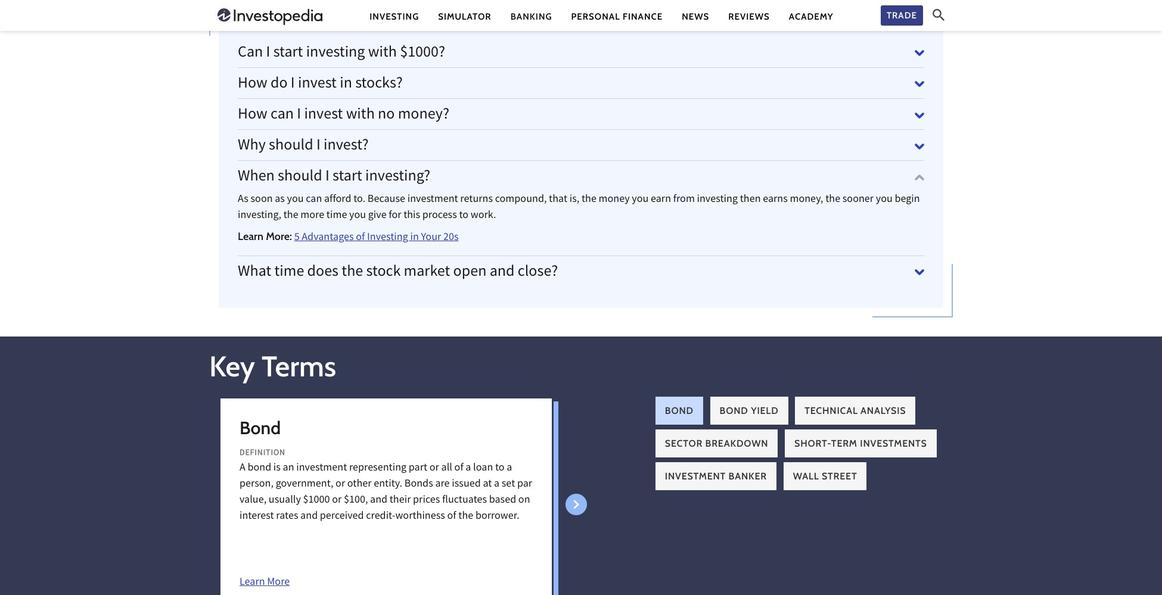 Task type: vqa. For each thing, say whether or not it's contained in the screenshot.
wall street button
yes



Task type: describe. For each thing, give the bounding box(es) containing it.
$1000
[[303, 493, 330, 509]]

0 vertical spatial investing
[[370, 11, 419, 22]]

this
[[404, 208, 420, 224]]

0 vertical spatial in
[[340, 73, 352, 96]]

is,
[[570, 192, 579, 208]]

i for with
[[297, 104, 301, 127]]

the inside a bond is an investment representing part or all of a loan to a person, government, or other entity. bonds are issued at a set par value, usually $1000 or $100, and their prices fluctuates based on interest rates and perceived credit-worthiness of the borrower.
[[459, 509, 473, 525]]

of inside as soon as you can afford to. because investment returns compound, that is, the money you earn from investing then earns money, the sooner you begin investing, the more time you give for this process to work. learn more: 5 advantages of investing in your 20s
[[356, 230, 365, 246]]

sector
[[665, 438, 703, 449]]

1 horizontal spatial a
[[494, 477, 500, 493]]

analysis
[[861, 405, 906, 416]]

terms
[[262, 349, 336, 384]]

arrow down image for market
[[915, 268, 924, 277]]

interest
[[240, 509, 274, 525]]

search image
[[933, 9, 945, 21]]

money,
[[790, 192, 823, 208]]

stock
[[366, 261, 401, 284]]

give
[[368, 208, 387, 224]]

asked
[[330, 3, 379, 27]]

investing?
[[365, 166, 430, 189]]

afford
[[324, 192, 351, 208]]

in inside as soon as you can afford to. because investment returns compound, that is, the money you earn from investing then earns money, the sooner you begin investing, the more time you give for this process to work. learn more: 5 advantages of investing in your 20s
[[410, 230, 419, 246]]

0 horizontal spatial investing
[[306, 42, 365, 65]]

0 horizontal spatial bond
[[240, 417, 281, 439]]

or left all
[[430, 461, 439, 477]]

invest for with
[[304, 104, 343, 127]]

credit-
[[366, 509, 395, 525]]

1 vertical spatial of
[[455, 461, 464, 477]]

yield
[[751, 405, 779, 416]]

begin
[[895, 192, 920, 208]]

wall street
[[793, 471, 857, 482]]

other
[[347, 477, 372, 493]]

technical
[[805, 405, 858, 416]]

no
[[378, 104, 395, 127]]

to inside as soon as you can afford to. because investment returns compound, that is, the money you earn from investing then earns money, the sooner you begin investing, the more time you give for this process to work. learn more: 5 advantages of investing in your 20s
[[459, 208, 469, 224]]

person,
[[240, 477, 274, 493]]

sector breakdown
[[665, 438, 768, 449]]

bonds
[[405, 477, 433, 493]]

bond for bond yield
[[720, 405, 748, 416]]

with for investing
[[368, 42, 397, 65]]

part
[[409, 461, 427, 477]]

2 horizontal spatial a
[[507, 461, 512, 477]]

the right does
[[342, 261, 363, 284]]

at
[[483, 477, 492, 493]]

how for how do i invest in stocks?
[[238, 73, 267, 96]]

finance
[[623, 11, 663, 22]]

set
[[502, 477, 515, 493]]

money?
[[398, 104, 449, 127]]

is
[[273, 461, 281, 477]]

your
[[421, 230, 441, 246]]

street
[[822, 471, 857, 482]]

earn
[[651, 192, 671, 208]]

breakdown
[[705, 438, 768, 449]]

trade link
[[881, 5, 923, 26]]

$100,
[[344, 493, 368, 509]]

1 horizontal spatial and
[[370, 493, 387, 509]]

arrow down image for $1000?
[[915, 48, 924, 58]]

investing inside as soon as you can afford to. because investment returns compound, that is, the money you earn from investing then earns money, the sooner you begin investing, the more time you give for this process to work. learn more: 5 advantages of investing in your 20s
[[697, 192, 738, 208]]

0 horizontal spatial can
[[271, 104, 294, 127]]

learn inside as soon as you can afford to. because investment returns compound, that is, the money you earn from investing then earns money, the sooner you begin investing, the more time you give for this process to work. learn more: 5 advantages of investing in your 20s
[[238, 230, 263, 243]]

government,
[[276, 477, 333, 493]]

to.
[[354, 192, 365, 208]]

close?
[[518, 261, 558, 284]]

banking
[[511, 11, 552, 22]]

0 horizontal spatial and
[[300, 509, 318, 525]]

then
[[740, 192, 761, 208]]

stocks?
[[355, 73, 403, 96]]

prices
[[413, 493, 440, 509]]

2 arrow down image from the top
[[915, 173, 924, 182]]

usually
[[269, 493, 301, 509]]

i for investing?
[[325, 166, 330, 189]]

work.
[[471, 208, 496, 224]]

investing,
[[238, 208, 281, 224]]

with for invest
[[346, 104, 375, 127]]

5
[[294, 230, 300, 246]]

you left begin
[[876, 192, 893, 208]]

investment inside as soon as you can afford to. because investment returns compound, that is, the money you earn from investing then earns money, the sooner you begin investing, the more time you give for this process to work. learn more: 5 advantages of investing in your 20s
[[407, 192, 458, 208]]

invest for in
[[298, 73, 337, 96]]

0 horizontal spatial a
[[466, 461, 471, 477]]

their
[[390, 493, 411, 509]]

5 advantages of investing in your 20s link
[[294, 230, 459, 246]]

technical analysis
[[805, 405, 906, 416]]

more:
[[266, 230, 292, 243]]

how for how can i invest with no money?
[[238, 104, 267, 127]]

returns
[[460, 192, 493, 208]]

arrow down image for stocks?
[[915, 80, 924, 89]]

investment banker
[[665, 471, 767, 482]]

advantages
[[302, 230, 354, 246]]

sooner
[[843, 192, 874, 208]]

a
[[240, 461, 245, 477]]

personal finance
[[571, 11, 663, 22]]

can i start investing with $1000?
[[238, 42, 445, 65]]

3 arrow down image from the top
[[915, 142, 924, 151]]

or left $100,
[[332, 493, 342, 509]]

the left sooner
[[826, 192, 840, 208]]

questions
[[384, 3, 467, 27]]

more
[[267, 575, 290, 592]]

wall
[[793, 471, 819, 482]]

trade
[[887, 10, 917, 21]]

for
[[389, 208, 401, 224]]

how can i invest with no money?
[[238, 104, 449, 127]]

should for why
[[269, 135, 313, 158]]

fluctuates
[[442, 493, 487, 509]]

representing
[[349, 461, 407, 477]]

worthiness
[[395, 509, 445, 525]]

personal finance link
[[571, 10, 663, 23]]

or left other
[[336, 477, 345, 493]]

reviews
[[728, 11, 770, 22]]

par
[[517, 477, 532, 493]]

sector breakdown button
[[656, 430, 778, 458]]



Task type: locate. For each thing, give the bounding box(es) containing it.
you left give
[[349, 208, 366, 224]]

1 vertical spatial investment
[[296, 461, 347, 477]]

0 vertical spatial investing
[[306, 42, 365, 65]]

0 vertical spatial with
[[368, 42, 397, 65]]

1 vertical spatial investing
[[697, 192, 738, 208]]

0 vertical spatial to
[[459, 208, 469, 224]]

and right open
[[490, 261, 515, 284]]

to inside a bond is an investment representing part or all of a loan to a person, government, or other entity. bonds are issued at a set par value, usually $1000 or $100, and their prices fluctuates based on interest rates and perceived credit-worthiness of the borrower.
[[495, 461, 505, 477]]

how
[[238, 73, 267, 96], [238, 104, 267, 127]]

investing down for
[[367, 230, 408, 246]]

key
[[209, 349, 255, 384]]

simulator
[[438, 11, 492, 22]]

in
[[340, 73, 352, 96], [410, 230, 419, 246]]

1 vertical spatial arrow down image
[[915, 111, 924, 120]]

of right prices on the left bottom of the page
[[447, 509, 456, 525]]

earns
[[763, 192, 788, 208]]

1 vertical spatial start
[[333, 166, 362, 189]]

bond yield
[[720, 405, 779, 416]]

1 vertical spatial to
[[495, 461, 505, 477]]

1 vertical spatial should
[[278, 166, 322, 189]]

learn more
[[240, 575, 290, 592]]

a left par
[[507, 461, 512, 477]]

1 vertical spatial can
[[306, 192, 322, 208]]

bond for bond button
[[665, 405, 694, 416]]

investing inside as soon as you can afford to. because investment returns compound, that is, the money you earn from investing then earns money, the sooner you begin investing, the more time you give for this process to work. learn more: 5 advantages of investing in your 20s
[[367, 230, 408, 246]]

based
[[489, 493, 516, 509]]

start up do
[[273, 42, 303, 65]]

3 arrow down image from the top
[[915, 268, 924, 277]]

1 vertical spatial how
[[238, 104, 267, 127]]

0 horizontal spatial time
[[274, 261, 304, 284]]

0 vertical spatial investment
[[407, 192, 458, 208]]

0 horizontal spatial start
[[273, 42, 303, 65]]

investment inside a bond is an investment representing part or all of a loan to a person, government, or other entity. bonds are issued at a set par value, usually $1000 or $100, and their prices fluctuates based on interest rates and perceived credit-worthiness of the borrower.
[[296, 461, 347, 477]]

time up the advantages
[[327, 208, 347, 224]]

short-term investments button
[[785, 430, 937, 458]]

1 horizontal spatial can
[[306, 192, 322, 208]]

present next article image
[[572, 500, 581, 509]]

learn down investing,
[[238, 230, 263, 243]]

2 how from the top
[[238, 104, 267, 127]]

because
[[368, 192, 405, 208]]

investment banker button
[[656, 462, 777, 490]]

investment
[[407, 192, 458, 208], [296, 461, 347, 477]]

term
[[831, 438, 858, 449]]

0 vertical spatial learn
[[238, 230, 263, 243]]

invest?
[[324, 135, 369, 158]]

invest down how do i invest in stocks? at top left
[[304, 104, 343, 127]]

of right all
[[455, 461, 464, 477]]

banking link
[[511, 10, 552, 23]]

when should i start investing?
[[238, 166, 430, 189]]

technical analysis button
[[795, 397, 916, 425]]

1 horizontal spatial investing
[[697, 192, 738, 208]]

arrow down image
[[915, 80, 924, 89], [915, 173, 924, 182], [915, 268, 924, 277]]

arrow down image
[[915, 48, 924, 58], [915, 111, 924, 120], [915, 142, 924, 151]]

1 vertical spatial invest
[[304, 104, 343, 127]]

with left no
[[346, 104, 375, 127]]

2 arrow down image from the top
[[915, 111, 924, 120]]

0 vertical spatial arrow down image
[[915, 48, 924, 58]]

bond left yield
[[720, 405, 748, 416]]

how up why
[[238, 104, 267, 127]]

personal
[[571, 11, 620, 22]]

i up why should i invest?
[[297, 104, 301, 127]]

0 vertical spatial arrow down image
[[915, 80, 924, 89]]

more
[[301, 208, 324, 224]]

do
[[271, 73, 288, 96]]

bond up sector
[[665, 405, 694, 416]]

0 horizontal spatial investment
[[296, 461, 347, 477]]

and left their
[[370, 493, 387, 509]]

investment up your
[[407, 192, 458, 208]]

0 horizontal spatial in
[[340, 73, 352, 96]]

1 vertical spatial investing
[[367, 230, 408, 246]]

i
[[266, 42, 270, 65], [291, 73, 295, 96], [297, 104, 301, 127], [316, 135, 321, 158], [325, 166, 330, 189]]

what
[[238, 261, 271, 284]]

1 arrow down image from the top
[[915, 48, 924, 58]]

in left your
[[410, 230, 419, 246]]

1 vertical spatial with
[[346, 104, 375, 127]]

entity.
[[374, 477, 402, 493]]

value,
[[240, 493, 267, 509]]

investment up $1000
[[296, 461, 347, 477]]

1 horizontal spatial to
[[495, 461, 505, 477]]

market
[[404, 261, 450, 284]]

from
[[673, 192, 695, 208]]

news
[[682, 11, 709, 22]]

issued
[[452, 477, 481, 493]]

a left loan
[[466, 461, 471, 477]]

can left afford at the top left of page
[[306, 192, 322, 208]]

why should i invest?
[[238, 135, 369, 158]]

i for in
[[291, 73, 295, 96]]

rates
[[276, 509, 298, 525]]

1 vertical spatial arrow down image
[[915, 173, 924, 182]]

as
[[275, 192, 285, 208]]

key terms
[[209, 349, 336, 384]]

0 vertical spatial of
[[356, 230, 365, 246]]

in up how can i invest with no money?
[[340, 73, 352, 96]]

bond up bond
[[240, 417, 281, 439]]

academy link
[[789, 10, 834, 23]]

1 horizontal spatial time
[[327, 208, 347, 224]]

0 vertical spatial time
[[327, 208, 347, 224]]

investing up how do i invest in stocks? at top left
[[306, 42, 365, 65]]

you left earn
[[632, 192, 649, 208]]

learn more link
[[240, 575, 290, 592]]

invest right do
[[298, 73, 337, 96]]

on
[[518, 493, 530, 509]]

soon
[[251, 192, 273, 208]]

0 vertical spatial invest
[[298, 73, 337, 96]]

why
[[238, 135, 266, 158]]

investopedia homepage image
[[218, 7, 322, 26]]

should up as
[[278, 166, 322, 189]]

how do i invest in stocks?
[[238, 73, 403, 96]]

frequently
[[238, 3, 326, 27]]

arrow down image for no
[[915, 111, 924, 120]]

can down do
[[271, 104, 294, 127]]

time left does
[[274, 261, 304, 284]]

i up afford at the top left of page
[[325, 166, 330, 189]]

of
[[356, 230, 365, 246], [455, 461, 464, 477], [447, 509, 456, 525]]

compound,
[[495, 192, 547, 208]]

2 vertical spatial of
[[447, 509, 456, 525]]

short-term investments
[[795, 438, 927, 449]]

with up 'stocks?'
[[368, 42, 397, 65]]

should for when
[[278, 166, 322, 189]]

an
[[283, 461, 294, 477]]

i right can
[[266, 42, 270, 65]]

2 horizontal spatial bond
[[720, 405, 748, 416]]

wall street button
[[784, 462, 867, 490]]

time inside as soon as you can afford to. because investment returns compound, that is, the money you earn from investing then earns money, the sooner you begin investing, the more time you give for this process to work. learn more: 5 advantages of investing in your 20s
[[327, 208, 347, 224]]

news link
[[682, 10, 709, 23]]

1 vertical spatial in
[[410, 230, 419, 246]]

frequently asked questions
[[238, 3, 467, 27]]

1 horizontal spatial start
[[333, 166, 362, 189]]

i right do
[[291, 73, 295, 96]]

1 vertical spatial time
[[274, 261, 304, 284]]

that
[[549, 192, 567, 208]]

investing link
[[370, 10, 419, 23]]

the left the "more"
[[284, 208, 298, 224]]

investing
[[306, 42, 365, 65], [697, 192, 738, 208]]

1 horizontal spatial bond
[[665, 405, 694, 416]]

1 how from the top
[[238, 73, 267, 96]]

1 horizontal spatial in
[[410, 230, 419, 246]]

0 vertical spatial how
[[238, 73, 267, 96]]

2 vertical spatial arrow down image
[[915, 268, 924, 277]]

1 vertical spatial learn
[[240, 575, 265, 592]]

should right why
[[269, 135, 313, 158]]

2 vertical spatial arrow down image
[[915, 142, 924, 151]]

the left 'borrower.'
[[459, 509, 473, 525]]

with
[[368, 42, 397, 65], [346, 104, 375, 127]]

banker
[[729, 471, 767, 482]]

1 arrow down image from the top
[[915, 80, 924, 89]]

and right rates
[[300, 509, 318, 525]]

learn left more
[[240, 575, 265, 592]]

of right the advantages
[[356, 230, 365, 246]]

0 vertical spatial can
[[271, 104, 294, 127]]

bond yield button
[[710, 397, 788, 425]]

to left work.
[[459, 208, 469, 224]]

money
[[599, 192, 630, 208]]

investment
[[665, 471, 726, 482]]

can inside as soon as you can afford to. because investment returns compound, that is, the money you earn from investing then earns money, the sooner you begin investing, the more time you give for this process to work. learn more: 5 advantages of investing in your 20s
[[306, 192, 322, 208]]

you right as
[[287, 192, 304, 208]]

i left invest?
[[316, 135, 321, 158]]

does
[[307, 261, 339, 284]]

investments
[[860, 438, 927, 449]]

short-
[[795, 438, 831, 449]]

investing left then
[[697, 192, 738, 208]]

start up afford at the top left of page
[[333, 166, 362, 189]]

you
[[287, 192, 304, 208], [632, 192, 649, 208], [876, 192, 893, 208], [349, 208, 366, 224]]

how left do
[[238, 73, 267, 96]]

a right at
[[494, 477, 500, 493]]

20s
[[443, 230, 459, 246]]

0 vertical spatial start
[[273, 42, 303, 65]]

the right is,
[[582, 192, 597, 208]]

1 horizontal spatial investment
[[407, 192, 458, 208]]

investing up $1000?
[[370, 11, 419, 22]]

simulator link
[[438, 10, 492, 23]]

can
[[271, 104, 294, 127], [306, 192, 322, 208]]

0 vertical spatial should
[[269, 135, 313, 158]]

investing
[[370, 11, 419, 22], [367, 230, 408, 246]]

2 horizontal spatial and
[[490, 261, 515, 284]]

to right loan
[[495, 461, 505, 477]]

open
[[453, 261, 487, 284]]

learn
[[238, 230, 263, 243], [240, 575, 265, 592]]

as soon as you can afford to. because investment returns compound, that is, the money you earn from investing then earns money, the sooner you begin investing, the more time you give for this process to work. learn more: 5 advantages of investing in your 20s
[[238, 192, 920, 246]]

0 horizontal spatial to
[[459, 208, 469, 224]]

when
[[238, 166, 275, 189]]

to
[[459, 208, 469, 224], [495, 461, 505, 477]]



